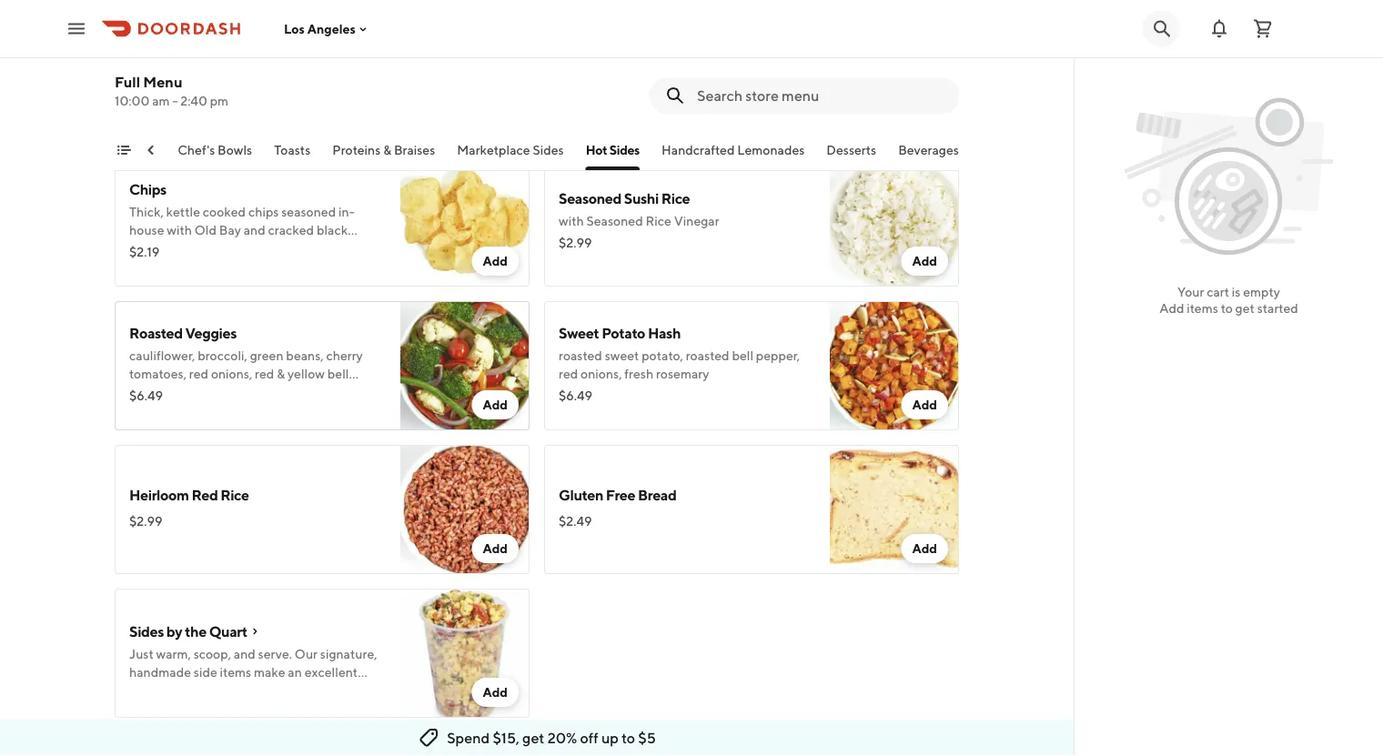 Task type: vqa. For each thing, say whether or not it's contained in the screenshot.
get within your cart is empty add items to get started
yes



Task type: describe. For each thing, give the bounding box(es) containing it.
by
[[166, 623, 182, 640]]

1 vertical spatial seasoned
[[587, 213, 643, 228]]

add for roasted veggies
[[483, 397, 508, 412]]

bread
[[638, 487, 677, 504]]

spend
[[447, 730, 490, 747]]

desserts button
[[827, 141, 877, 170]]

proteins & braises
[[332, 142, 435, 157]]

onions, inside sweet potato hash roasted sweet potato, roasted bell pepper, red onions, fresh rosemary $6.49
[[581, 366, 622, 381]]

add for seasoned sushi rice
[[912, 254, 938, 269]]

proteins & braises button
[[332, 141, 435, 170]]

2 red from the left
[[255, 366, 274, 381]]

full menu 10:00 am - 2:40 pm
[[115, 73, 229, 108]]

chile
[[191, 70, 222, 85]]

cherry
[[326, 348, 363, 363]]

empty
[[1244, 284, 1281, 299]]

add button for gluten free bread
[[902, 534, 948, 563]]

broccoli,
[[198, 348, 248, 363]]

chips
[[129, 181, 167, 198]]

with for honey roasted brussels
[[129, 70, 154, 85]]

chips
[[248, 204, 279, 219]]

in-
[[339, 204, 355, 219]]

to for up
[[622, 730, 635, 747]]

toasts button
[[274, 141, 311, 170]]

heirloom
[[129, 487, 189, 504]]

onions, inside roasted veggies cauliflower, broccoli, green beans, cherry tomatoes, red onions, red & yellow bell peppers
[[211, 366, 252, 381]]

sides for marketplace sides
[[533, 142, 564, 157]]

free
[[606, 487, 636, 504]]

chips image
[[401, 157, 530, 287]]

sides by the quart
[[129, 623, 247, 640]]

potatoes
[[666, 46, 724, 63]]

cauliflower,
[[129, 348, 195, 363]]

bell inside sweet potato hash roasted sweet potato, roasted bell pepper, red onions, fresh rosemary $6.49
[[732, 348, 754, 363]]

$6.49 inside the honey roasted brussels with saba, chile oil, parmesan cheese $6.49
[[129, 91, 163, 106]]

cream,
[[686, 70, 728, 85]]

hot
[[586, 142, 607, 157]]

with for seasoned sushi rice
[[559, 213, 584, 228]]

black
[[317, 223, 348, 238]]

mashed
[[612, 46, 663, 63]]

roasted veggies image
[[401, 301, 530, 431]]

russet
[[587, 70, 626, 85]]

items
[[1187, 301, 1219, 316]]

is
[[1232, 284, 1241, 299]]

-
[[172, 93, 178, 108]]

add for gluten free bread
[[912, 541, 938, 556]]

$15,
[[493, 730, 520, 747]]

2:40
[[180, 93, 207, 108]]

$5
[[638, 730, 656, 747]]

potatoes,
[[629, 70, 684, 85]]

add button for sweet potato hash
[[902, 390, 948, 420]]

add inside your cart is empty add items to get started
[[1160, 301, 1185, 316]]

butter
[[755, 70, 792, 85]]

bell inside roasted veggies cauliflower, broccoli, green beans, cherry tomatoes, red onions, red & yellow bell peppers
[[327, 366, 349, 381]]

creamy mashed potatoes image
[[830, 14, 959, 143]]

yellow
[[288, 366, 325, 381]]

sushi
[[624, 190, 659, 207]]

oil,
[[225, 70, 245, 85]]

thick,
[[129, 204, 164, 219]]

cracked
[[268, 223, 314, 238]]

roasted inside roasted veggies cauliflower, broccoli, green beans, cherry tomatoes, red onions, red & yellow bell peppers
[[129, 325, 183, 342]]

los
[[284, 21, 305, 36]]

bay
[[219, 223, 241, 238]]

$6.49 down tomatoes,
[[129, 388, 163, 403]]

add for sweet potato hash
[[912, 397, 938, 412]]

rice for heirloom red rice
[[221, 487, 249, 504]]

sweet
[[605, 348, 639, 363]]

gluten free bread
[[559, 487, 677, 504]]

angeles
[[307, 21, 356, 36]]

started
[[1258, 301, 1299, 316]]

menu
[[143, 73, 182, 91]]

seasoned
[[281, 204, 336, 219]]

peppers
[[129, 385, 176, 400]]

gluten
[[559, 487, 604, 504]]

10:00
[[115, 93, 150, 108]]

open menu image
[[66, 18, 87, 40]]

rosemary
[[656, 366, 709, 381]]

1 roasted from the left
[[559, 348, 602, 363]]

veggies
[[185, 325, 237, 342]]

$2.19
[[129, 244, 160, 259]]

braises
[[394, 142, 435, 157]]

add button for chips
[[472, 247, 519, 276]]

cart
[[1207, 284, 1230, 299]]

bowls for chef's bowls
[[218, 142, 252, 157]]

roasted inside the honey roasted brussels with saba, chile oil, parmesan cheese $6.49
[[174, 46, 228, 63]]

& inside roasted veggies cauliflower, broccoli, green beans, cherry tomatoes, red onions, red & yellow bell peppers
[[277, 366, 285, 381]]

2 roasted from the left
[[686, 348, 730, 363]]

los angeles
[[284, 21, 356, 36]]

handcrafted lemonades
[[662, 142, 805, 157]]

beans,
[[286, 348, 324, 363]]



Task type: locate. For each thing, give the bounding box(es) containing it.
0 items, open order cart image
[[1253, 18, 1274, 40]]

with down creamy
[[559, 70, 584, 85]]

0 vertical spatial get
[[1236, 301, 1255, 316]]

bell left pepper,
[[732, 348, 754, 363]]

to
[[1221, 301, 1233, 316], [622, 730, 635, 747]]

$6.49
[[129, 91, 163, 106], [129, 388, 163, 403], [559, 388, 593, 403]]

seasoned down sushi
[[587, 213, 643, 228]]

1 red from the left
[[189, 366, 209, 381]]

hash
[[648, 325, 681, 342]]

roasted up chile
[[174, 46, 228, 63]]

0 vertical spatial seasoned
[[559, 190, 622, 207]]

toasts
[[274, 142, 311, 157]]

poke
[[89, 142, 119, 157]]

with down marketplace sides button
[[559, 213, 584, 228]]

proteins
[[332, 142, 381, 157]]

quart
[[209, 623, 247, 640]]

with for creamy mashed potatoes
[[559, 70, 584, 85]]

your
[[1178, 284, 1205, 299]]

rice up vinegar
[[662, 190, 690, 207]]

&
[[383, 142, 391, 157], [277, 366, 285, 381]]

1 vertical spatial get
[[523, 730, 545, 747]]

chips thick, kettle cooked chips seasoned in- house with old bay and cracked black pepper.
[[129, 181, 355, 256]]

tomatoes,
[[129, 366, 187, 381]]

with inside the honey roasted brussels with saba, chile oil, parmesan cheese $6.49
[[129, 70, 154, 85]]

1 horizontal spatial bowls
[[218, 142, 252, 157]]

1 horizontal spatial sides
[[533, 142, 564, 157]]

seasoned sushi rice image
[[830, 157, 959, 287]]

get down is on the top
[[1236, 301, 1255, 316]]

brussels
[[230, 46, 283, 63]]

old
[[195, 223, 217, 238]]

and left the butter
[[731, 70, 753, 85]]

with down kettle
[[167, 223, 192, 238]]

0 horizontal spatial roasted
[[559, 348, 602, 363]]

0 horizontal spatial sides
[[129, 623, 164, 640]]

2 onions, from the left
[[581, 366, 622, 381]]

poke bowls
[[89, 142, 156, 157]]

to right the up
[[622, 730, 635, 747]]

0 horizontal spatial bell
[[327, 366, 349, 381]]

house
[[129, 223, 164, 238]]

sides left hot
[[533, 142, 564, 157]]

0 vertical spatial &
[[383, 142, 391, 157]]

with inside "seasoned sushi rice with seasoned rice vinegar $2.99"
[[559, 213, 584, 228]]

1 horizontal spatial bell
[[732, 348, 754, 363]]

heirloom red rice image
[[401, 445, 530, 574]]

0 horizontal spatial bowls
[[121, 142, 156, 157]]

1 vertical spatial &
[[277, 366, 285, 381]]

seasoned
[[559, 190, 622, 207], [587, 213, 643, 228]]

$2.99 down the heirloom
[[129, 514, 162, 529]]

0 vertical spatial rice
[[662, 190, 690, 207]]

sweet potato hash image
[[830, 301, 959, 431]]

up
[[602, 730, 619, 747]]

sides inside button
[[533, 142, 564, 157]]

lemonades
[[738, 142, 805, 157]]

pepper.
[[129, 241, 173, 256]]

and down chips
[[244, 223, 266, 238]]

2 horizontal spatial red
[[559, 366, 578, 381]]

red inside sweet potato hash roasted sweet potato, roasted bell pepper, red onions, fresh rosemary $6.49
[[559, 366, 578, 381]]

add for heirloom red rice
[[483, 541, 508, 556]]

1 vertical spatial rice
[[646, 213, 672, 228]]

$2.99 inside "seasoned sushi rice with seasoned rice vinegar $2.99"
[[559, 235, 592, 250]]

onions,
[[211, 366, 252, 381], [581, 366, 622, 381]]

$2.49
[[559, 514, 592, 529]]

& left braises
[[383, 142, 391, 157]]

and
[[731, 70, 753, 85], [244, 223, 266, 238]]

beverages
[[899, 142, 959, 157]]

vinegar
[[674, 213, 720, 228]]

onions, down "broccoli,"
[[211, 366, 252, 381]]

with inside creamy mashed potatoes with russet potatoes, cream, and butter
[[559, 70, 584, 85]]

notification bell image
[[1209, 18, 1231, 40]]

creamy
[[559, 46, 609, 63]]

bowls
[[121, 142, 156, 157], [218, 142, 252, 157]]

bowls right poke
[[121, 142, 156, 157]]

1 bowls from the left
[[121, 142, 156, 157]]

rice down sushi
[[646, 213, 672, 228]]

1 onions, from the left
[[211, 366, 252, 381]]

1 horizontal spatial to
[[1221, 301, 1233, 316]]

fresh
[[625, 366, 654, 381]]

desserts
[[827, 142, 877, 157]]

onions, down sweet
[[581, 366, 622, 381]]

sides by the quart image
[[401, 589, 530, 718]]

add
[[912, 110, 938, 125], [483, 254, 508, 269], [912, 254, 938, 269], [1160, 301, 1185, 316], [483, 397, 508, 412], [912, 397, 938, 412], [483, 541, 508, 556], [912, 541, 938, 556], [483, 685, 508, 700]]

$6.49 inside sweet potato hash roasted sweet potato, roasted bell pepper, red onions, fresh rosemary $6.49
[[559, 388, 593, 403]]

with inside chips thick, kettle cooked chips seasoned in- house with old bay and cracked black pepper.
[[167, 223, 192, 238]]

beverages button
[[899, 141, 959, 170]]

Item Search search field
[[697, 86, 945, 106]]

seasoned down hot
[[559, 190, 622, 207]]

roasted up cauliflower,
[[129, 325, 183, 342]]

$2.99
[[559, 235, 592, 250], [129, 514, 162, 529]]

0 vertical spatial $2.99
[[559, 235, 592, 250]]

hot sides
[[586, 142, 640, 157]]

the
[[185, 623, 207, 640]]

1 horizontal spatial &
[[383, 142, 391, 157]]

rice
[[662, 190, 690, 207], [646, 213, 672, 228], [221, 487, 249, 504]]

bowls inside button
[[121, 142, 156, 157]]

& down green
[[277, 366, 285, 381]]

marketplace sides button
[[457, 141, 564, 170]]

1 horizontal spatial roasted
[[686, 348, 730, 363]]

red down sweet in the left of the page
[[559, 366, 578, 381]]

spend $15, get 20% off up to $5
[[447, 730, 656, 747]]

to inside your cart is empty add items to get started
[[1221, 301, 1233, 316]]

bowls inside "button"
[[218, 142, 252, 157]]

0 vertical spatial to
[[1221, 301, 1233, 316]]

2 horizontal spatial sides
[[610, 142, 640, 157]]

0 horizontal spatial onions,
[[211, 366, 252, 381]]

3 red from the left
[[559, 366, 578, 381]]

$2.99 up sweet in the left of the page
[[559, 235, 592, 250]]

2 bowls from the left
[[218, 142, 252, 157]]

1 horizontal spatial red
[[255, 366, 274, 381]]

roasted veggies cauliflower, broccoli, green beans, cherry tomatoes, red onions, red & yellow bell peppers
[[129, 325, 363, 400]]

potato
[[602, 325, 645, 342]]

bowls for poke bowls
[[121, 142, 156, 157]]

0 horizontal spatial $2.99
[[129, 514, 162, 529]]

roasted up "rosemary"
[[686, 348, 730, 363]]

and inside chips thick, kettle cooked chips seasoned in- house with old bay and cracked black pepper.
[[244, 223, 266, 238]]

cheese
[[308, 70, 352, 85]]

get
[[1236, 301, 1255, 316], [523, 730, 545, 747]]

sides
[[533, 142, 564, 157], [610, 142, 640, 157], [129, 623, 164, 640]]

1 horizontal spatial and
[[731, 70, 753, 85]]

rice for seasoned sushi rice with seasoned rice vinegar $2.99
[[662, 190, 690, 207]]

heirloom red rice
[[129, 487, 249, 504]]

sweet
[[559, 325, 599, 342]]

your cart is empty add items to get started
[[1160, 284, 1299, 316]]

add button for roasted veggies
[[472, 390, 519, 420]]

cooked
[[203, 204, 246, 219]]

to down cart
[[1221, 301, 1233, 316]]

pm
[[210, 93, 229, 108]]

show menu categories image
[[117, 143, 131, 157]]

full
[[115, 73, 140, 91]]

0 vertical spatial and
[[731, 70, 753, 85]]

1 horizontal spatial get
[[1236, 301, 1255, 316]]

sweet potato hash roasted sweet potato, roasted bell pepper, red onions, fresh rosemary $6.49
[[559, 325, 800, 403]]

& inside button
[[383, 142, 391, 157]]

bell down "cherry"
[[327, 366, 349, 381]]

0 horizontal spatial get
[[523, 730, 545, 747]]

red
[[189, 366, 209, 381], [255, 366, 274, 381], [559, 366, 578, 381]]

add button
[[902, 103, 948, 132], [472, 247, 519, 276], [902, 247, 948, 276], [472, 390, 519, 420], [902, 390, 948, 420], [472, 534, 519, 563], [902, 534, 948, 563], [472, 678, 519, 707]]

red down "broccoli,"
[[189, 366, 209, 381]]

add button for seasoned sushi rice
[[902, 247, 948, 276]]

pepper,
[[756, 348, 800, 363]]

roasted down sweet in the left of the page
[[559, 348, 602, 363]]

1 vertical spatial and
[[244, 223, 266, 238]]

1 vertical spatial $2.99
[[129, 514, 162, 529]]

1 horizontal spatial $2.99
[[559, 235, 592, 250]]

red down green
[[255, 366, 274, 381]]

honey
[[129, 46, 172, 63]]

0 vertical spatial roasted
[[174, 46, 228, 63]]

handcrafted
[[662, 142, 735, 157]]

1 vertical spatial bell
[[327, 366, 349, 381]]

chef's bowls
[[178, 142, 252, 157]]

20%
[[548, 730, 577, 747]]

add button for heirloom red rice
[[472, 534, 519, 563]]

honey roasted brussels with saba, chile oil, parmesan cheese $6.49
[[129, 46, 352, 106]]

and inside creamy mashed potatoes with russet potatoes, cream, and butter
[[731, 70, 753, 85]]

los angeles button
[[284, 21, 370, 36]]

honey roasted brussels image
[[401, 14, 530, 143]]

sides for hot sides
[[610, 142, 640, 157]]

0 horizontal spatial and
[[244, 223, 266, 238]]

parmesan
[[248, 70, 305, 85]]

sides left the by
[[129, 623, 164, 640]]

$6.49 down sweet in the left of the page
[[559, 388, 593, 403]]

sides right hot
[[610, 142, 640, 157]]

1 vertical spatial to
[[622, 730, 635, 747]]

chef's
[[178, 142, 215, 157]]

off
[[580, 730, 599, 747]]

with down honey
[[129, 70, 154, 85]]

1 vertical spatial roasted
[[129, 325, 183, 342]]

saba,
[[157, 70, 189, 85]]

roasted
[[559, 348, 602, 363], [686, 348, 730, 363]]

$6.49 down menu
[[129, 91, 163, 106]]

gluten free bread image
[[830, 445, 959, 574]]

bowls right chef's
[[218, 142, 252, 157]]

poke bowls button
[[89, 141, 156, 170]]

0 horizontal spatial &
[[277, 366, 285, 381]]

2 vertical spatial rice
[[221, 487, 249, 504]]

marketplace
[[457, 142, 530, 157]]

0 vertical spatial bell
[[732, 348, 754, 363]]

0 horizontal spatial red
[[189, 366, 209, 381]]

red
[[192, 487, 218, 504]]

rice right 'red'
[[221, 487, 249, 504]]

add for chips
[[483, 254, 508, 269]]

0 horizontal spatial to
[[622, 730, 635, 747]]

chef's bowls button
[[178, 141, 252, 170]]

marketplace sides
[[457, 142, 564, 157]]

get inside your cart is empty add items to get started
[[1236, 301, 1255, 316]]

1 horizontal spatial onions,
[[581, 366, 622, 381]]

with
[[129, 70, 154, 85], [559, 70, 584, 85], [559, 213, 584, 228], [167, 223, 192, 238]]

kettle
[[166, 204, 200, 219]]

to for items
[[1221, 301, 1233, 316]]

scroll menu navigation left image
[[144, 143, 158, 157]]

get right $15,
[[523, 730, 545, 747]]

bell
[[732, 348, 754, 363], [327, 366, 349, 381]]



